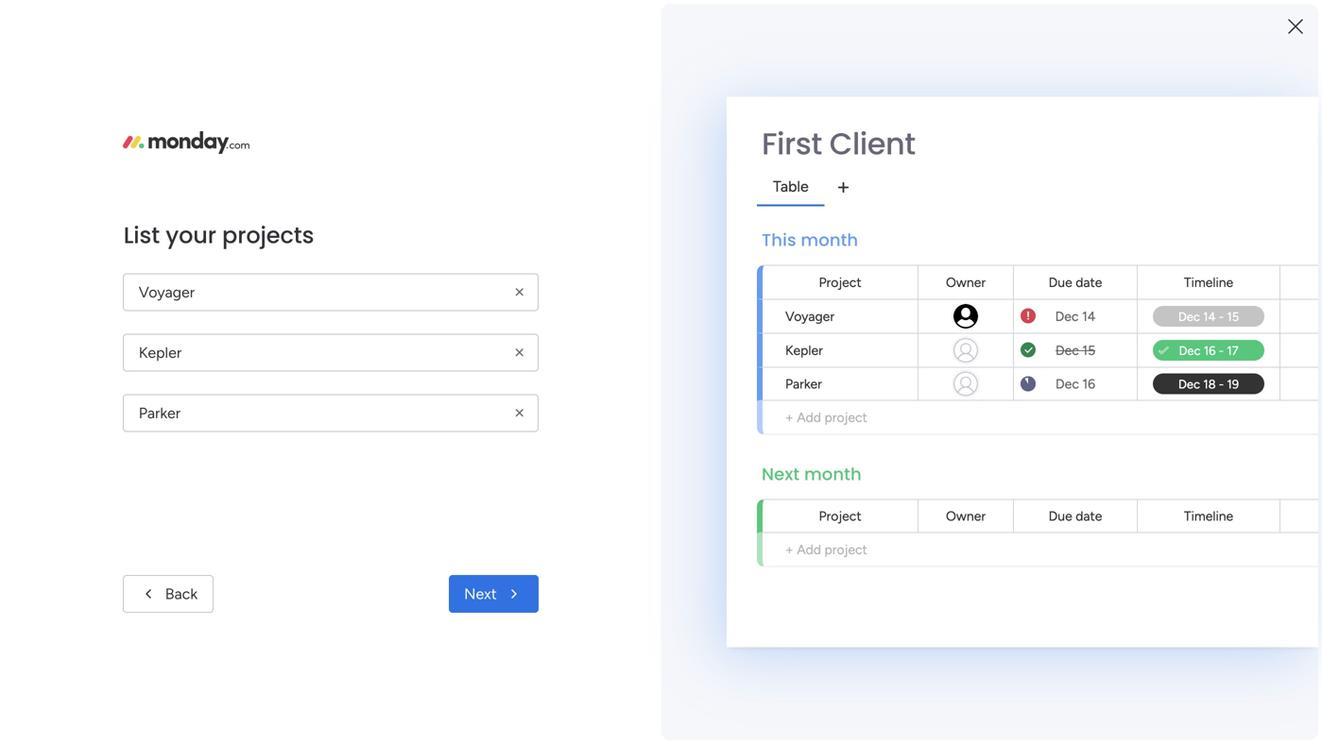 Task type: locate. For each thing, give the bounding box(es) containing it.
2 due date from the top
[[1049, 508, 1102, 525]]

workspace inside button
[[80, 150, 155, 168]]

circle o image inside complete profile link
[[1039, 274, 1051, 288]]

add
[[797, 410, 821, 426], [797, 542, 821, 558]]

0 vertical spatial + add project
[[785, 410, 867, 426]]

None text field
[[123, 274, 538, 311], [123, 395, 538, 432], [123, 274, 538, 311], [123, 395, 538, 432]]

1 vertical spatial due date
[[1049, 508, 1102, 525]]

0 vertical spatial main
[[43, 150, 77, 168]]

complete
[[1058, 272, 1120, 289]]

0 vertical spatial add
[[797, 410, 821, 426]]

invite team members (0/1)
[[1058, 248, 1227, 265]]

lottie animation element
[[603, 45, 1134, 117], [0, 554, 241, 745]]

due up the install
[[1049, 275, 1072, 291]]

templates
[[1107, 579, 1175, 597]]

+ down parker
[[785, 410, 794, 426]]

0 vertical spatial work
[[339, 377, 368, 393]]

quick search
[[1189, 72, 1279, 90]]

1 due date from the top
[[1049, 275, 1102, 291]]

project down next month
[[819, 508, 862, 525]]

management
[[371, 377, 449, 393], [438, 598, 522, 615]]

1 timeline from the top
[[1184, 275, 1234, 291]]

1 vertical spatial due
[[1049, 508, 1072, 525]]

0 vertical spatial month
[[801, 228, 858, 252]]

timeline down (0/1)
[[1184, 275, 1234, 291]]

voyager
[[785, 309, 835, 325]]

project up next month
[[825, 410, 867, 426]]

project inside list box
[[44, 235, 87, 251]]

next month
[[762, 463, 862, 487]]

0 vertical spatial management
[[371, 377, 449, 393]]

2 + from the top
[[785, 542, 794, 558]]

circle o image
[[1039, 274, 1051, 288], [1039, 298, 1051, 312]]

project left management
[[44, 235, 87, 251]]

1 vertical spatial + add project
[[785, 542, 867, 558]]

circle o image for complete
[[1039, 274, 1051, 288]]

0 vertical spatial timeline
[[1184, 275, 1234, 291]]

month
[[801, 228, 858, 252], [804, 463, 862, 487]]

made
[[1066, 579, 1104, 597]]

0 vertical spatial your
[[166, 220, 216, 251]]

next for next month
[[762, 463, 800, 487]]

circle o image left the install
[[1039, 298, 1051, 312]]

+ down next month
[[785, 542, 794, 558]]

app
[[1172, 296, 1198, 313]]

0 vertical spatial project
[[825, 410, 867, 426]]

workspace
[[80, 150, 155, 168], [496, 377, 560, 393], [422, 572, 505, 592]]

next button
[[449, 576, 538, 613]]

owner
[[946, 275, 986, 291], [946, 508, 986, 525]]

give
[[1080, 61, 1109, 78]]

help button
[[1162, 691, 1228, 722]]

1 + from the top
[[785, 410, 794, 426]]

0 horizontal spatial your
[[166, 220, 216, 251]]

main workspace button
[[13, 143, 188, 175]]

workspace inside main workspace work management
[[422, 572, 505, 592]]

work
[[339, 377, 368, 393], [404, 598, 435, 615]]

0 vertical spatial due date
[[1049, 275, 1102, 291]]

1 horizontal spatial next
[[762, 463, 800, 487]]

learn
[[1010, 681, 1048, 699]]

option
[[0, 226, 241, 230]]

2 horizontal spatial main
[[464, 377, 492, 393]]

date up 'workflow'
[[1076, 508, 1102, 525]]

1 vertical spatial owner
[[946, 508, 986, 525]]

0 vertical spatial workspace
[[80, 150, 155, 168]]

main
[[43, 150, 77, 168], [464, 377, 492, 393], [382, 572, 418, 592]]

0 horizontal spatial next
[[464, 585, 497, 603]]

your
[[166, 220, 216, 251], [1065, 556, 1095, 574]]

circle o image inside install our mobile app link
[[1039, 298, 1051, 312]]

workflow
[[1099, 556, 1161, 574]]

1 owner from the top
[[946, 275, 986, 291]]

your right list
[[166, 220, 216, 251]]

project
[[44, 235, 87, 251], [819, 275, 862, 291], [819, 508, 862, 525]]

with
[[1238, 556, 1268, 574]]

logo image
[[123, 131, 249, 154]]

feedback
[[1080, 83, 1139, 100]]

1 vertical spatial next
[[464, 585, 497, 603]]

mobile
[[1125, 296, 1168, 313]]

timeline
[[1184, 275, 1234, 291], [1184, 508, 1234, 525]]

1 vertical spatial work
[[404, 598, 435, 615]]

0 vertical spatial date
[[1076, 275, 1102, 291]]

date up the install
[[1076, 275, 1102, 291]]

0 vertical spatial project
[[44, 235, 87, 251]]

your inside boost your workflow in minutes with ready-made templates
[[1065, 556, 1095, 574]]

date
[[1076, 275, 1102, 291], [1076, 508, 1102, 525]]

lottie animation image
[[0, 554, 241, 745]]

circle o image left complete
[[1039, 274, 1051, 288]]

0 vertical spatial owner
[[946, 275, 986, 291]]

1 vertical spatial date
[[1076, 508, 1102, 525]]

quick search button
[[1158, 62, 1294, 100]]

0 horizontal spatial work
[[339, 377, 368, 393]]

next
[[762, 463, 800, 487], [464, 585, 497, 603]]

1 vertical spatial add
[[797, 542, 821, 558]]

2 vertical spatial main
[[382, 572, 418, 592]]

2 circle o image from the top
[[1039, 298, 1051, 312]]

+ add project down parker
[[785, 410, 867, 426]]

1 horizontal spatial lottie animation element
[[603, 45, 1134, 117]]

+ add project down next month
[[785, 542, 867, 558]]

boost your workflow in minutes with ready-made templates
[[1022, 556, 1268, 597]]

main workspace
[[43, 150, 155, 168]]

+ add project
[[785, 410, 867, 426], [785, 542, 867, 558]]

2 vertical spatial project
[[819, 508, 862, 525]]

project
[[825, 410, 867, 426], [825, 542, 867, 558]]

1 vertical spatial project
[[825, 542, 867, 558]]

due
[[1049, 275, 1072, 291], [1049, 508, 1072, 525]]

2 vertical spatial workspace
[[422, 572, 505, 592]]

0 vertical spatial next
[[762, 463, 800, 487]]

1 vertical spatial management
[[438, 598, 522, 615]]

main inside button
[[43, 150, 77, 168]]

1 vertical spatial your
[[1065, 556, 1095, 574]]

1 horizontal spatial work
[[404, 598, 435, 615]]

invite team members (0/1) link
[[1058, 246, 1294, 267]]

main inside main workspace work management
[[382, 572, 418, 592]]

1 horizontal spatial main
[[382, 572, 418, 592]]

0 horizontal spatial lottie animation element
[[0, 554, 241, 745]]

1 project from the top
[[825, 410, 867, 426]]

1 vertical spatial main
[[464, 377, 492, 393]]

1 + add project from the top
[[785, 410, 867, 426]]

project up voyager
[[819, 275, 862, 291]]

0 vertical spatial due
[[1049, 275, 1072, 291]]

1 vertical spatial circle o image
[[1039, 298, 1051, 312]]

add down next month
[[797, 542, 821, 558]]

1 circle o image from the top
[[1039, 274, 1051, 288]]

2 owner from the top
[[946, 508, 986, 525]]

work management > main workspace
[[339, 377, 560, 393]]

timeline up minutes at the bottom right
[[1184, 508, 1234, 525]]

your for boost
[[1065, 556, 1095, 574]]

due date
[[1049, 275, 1102, 291], [1049, 508, 1102, 525]]

complete profile link
[[1039, 270, 1294, 291]]

0 vertical spatial circle o image
[[1039, 274, 1051, 288]]

0 vertical spatial +
[[785, 410, 794, 426]]

your up the made
[[1065, 556, 1095, 574]]

boost
[[1022, 556, 1061, 574]]

1 vertical spatial timeline
[[1184, 508, 1234, 525]]

1 due from the top
[[1049, 275, 1072, 291]]

2 date from the top
[[1076, 508, 1102, 525]]

next inside button
[[464, 585, 497, 603]]

add down parker
[[797, 410, 821, 426]]

project down next month
[[825, 542, 867, 558]]

our
[[1098, 296, 1122, 313]]

+
[[785, 410, 794, 426], [785, 542, 794, 558]]

client
[[829, 123, 915, 165]]

1 date from the top
[[1076, 275, 1102, 291]]

due date up boost
[[1049, 508, 1102, 525]]

1 vertical spatial month
[[804, 463, 862, 487]]

1 horizontal spatial your
[[1065, 556, 1095, 574]]

v2 bolt switch image
[[1173, 70, 1184, 91]]

due date up the install
[[1049, 275, 1102, 291]]

0 horizontal spatial main
[[43, 150, 77, 168]]

1 vertical spatial +
[[785, 542, 794, 558]]

first
[[762, 123, 822, 165]]

workspace for main workspace
[[80, 150, 155, 168]]

2 timeline from the top
[[1184, 508, 1234, 525]]

templates image image
[[1027, 408, 1277, 539]]

None text field
[[123, 334, 538, 372]]

0 vertical spatial lottie animation element
[[603, 45, 1134, 117]]

due up boost
[[1049, 508, 1072, 525]]

work management > main workspace link
[[307, 192, 572, 404]]

list
[[124, 220, 160, 251]]

invite
[[1058, 248, 1093, 265]]



Task type: describe. For each thing, give the bounding box(es) containing it.
management inside main workspace work management
[[438, 598, 522, 615]]

back button
[[123, 576, 214, 613]]

month for this month
[[801, 228, 858, 252]]

project management
[[44, 235, 168, 251]]

your for list
[[166, 220, 216, 251]]

install our mobile app
[[1058, 296, 1198, 313]]

2 + add project from the top
[[785, 542, 867, 558]]

project management list box
[[0, 223, 241, 514]]

work inside main workspace work management
[[404, 598, 435, 615]]

1 vertical spatial project
[[819, 275, 862, 291]]

this month
[[762, 228, 858, 252]]

parker
[[785, 376, 822, 392]]

1 vertical spatial workspace
[[496, 377, 560, 393]]

list your projects
[[124, 220, 314, 251]]

month for next month
[[804, 463, 862, 487]]

quick
[[1189, 72, 1228, 90]]

workspace for main workspace work management
[[422, 572, 505, 592]]

help
[[1178, 697, 1212, 716]]

search
[[1232, 72, 1279, 90]]

back
[[165, 585, 198, 603]]

main for main workspace
[[43, 150, 77, 168]]

main workspace work management
[[382, 572, 522, 615]]

>
[[453, 377, 461, 393]]

in
[[1165, 556, 1177, 574]]

this
[[762, 228, 796, 252]]

&
[[1052, 681, 1062, 699]]

minutes
[[1180, 556, 1235, 574]]

profile
[[1124, 272, 1164, 289]]

ready-
[[1022, 579, 1066, 597]]

first client
[[762, 123, 915, 165]]

2 add from the top
[[797, 542, 821, 558]]

work inside work management > main workspace link
[[339, 377, 368, 393]]

management
[[90, 235, 168, 251]]

getting started element
[[1010, 717, 1294, 745]]

add to favorites image
[[535, 345, 554, 364]]

main for main workspace work management
[[382, 572, 418, 592]]

install our mobile app link
[[1039, 294, 1294, 315]]

2 due from the top
[[1049, 508, 1072, 525]]

v2 user feedback image
[[1058, 70, 1072, 91]]

install
[[1058, 296, 1095, 313]]

learn & get inspired
[[1010, 681, 1146, 699]]

get
[[1065, 681, 1088, 699]]

next for next
[[464, 585, 497, 603]]

inspired
[[1092, 681, 1146, 699]]

(0/1)
[[1197, 248, 1227, 265]]

members
[[1134, 248, 1193, 265]]

projects
[[222, 220, 314, 251]]

team
[[1096, 248, 1130, 265]]

complete profile
[[1058, 272, 1164, 289]]

noah lott image
[[1269, 8, 1299, 38]]

kepler
[[785, 343, 823, 359]]

1 vertical spatial lottie animation element
[[0, 554, 241, 745]]

give feedback
[[1080, 61, 1139, 100]]

2 project from the top
[[825, 542, 867, 558]]

circle o image for install
[[1039, 298, 1051, 312]]

1 add from the top
[[797, 410, 821, 426]]



Task type: vqa. For each thing, say whether or not it's contained in the screenshot.
Next month's NEXT
yes



